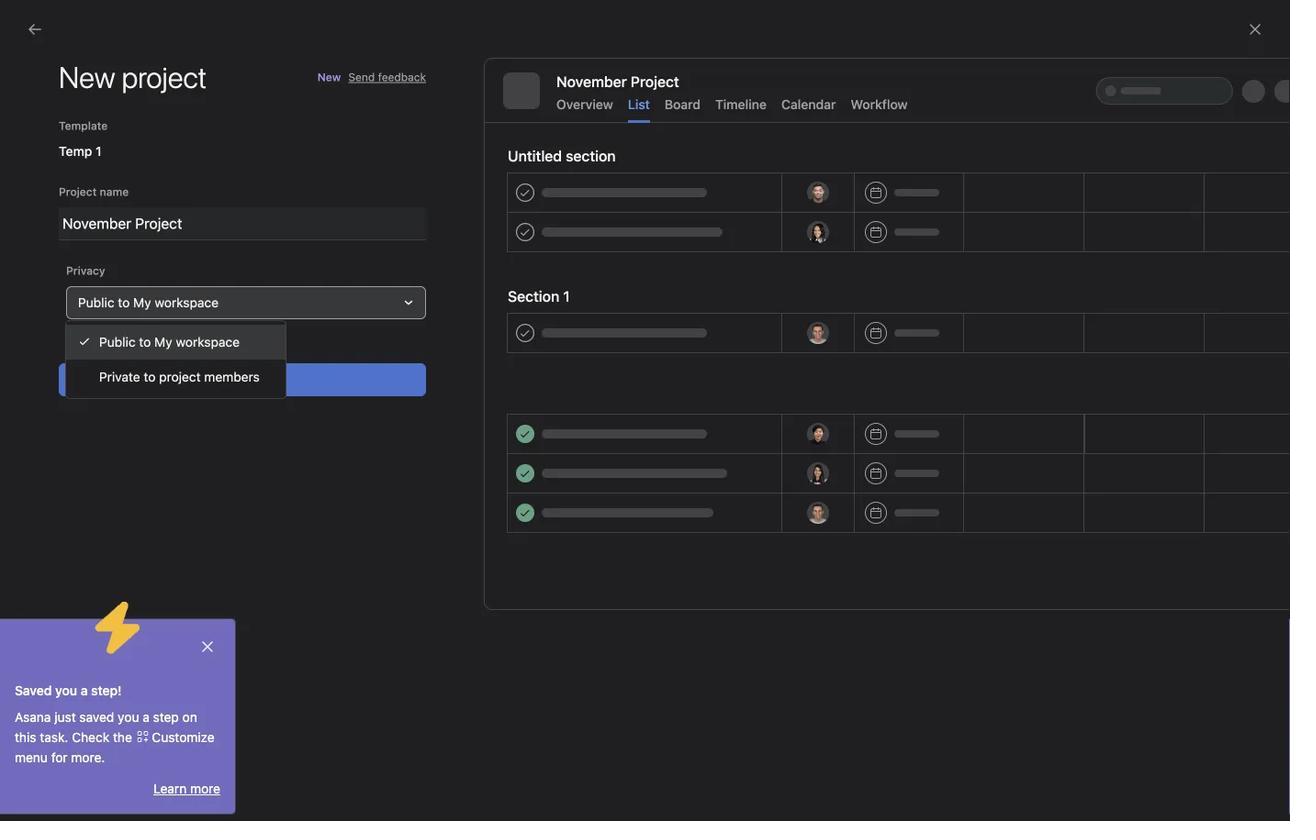 Task type: describe. For each thing, give the bounding box(es) containing it.
new template button for my first portfolio
[[143, 268, 251, 294]]

my inside dropdown button
[[133, 295, 151, 310]]

functional for starred
[[88, 332, 146, 347]]

0 vertical spatial temp 1
[[535, 48, 594, 69]]

cross-functional project plan for projects
[[48, 398, 220, 413]]

private
[[99, 370, 140, 385]]

saved you a step!
[[15, 684, 122, 699]]

recent
[[686, 233, 720, 245]]

1 inside cell
[[330, 231, 336, 246]]

portfolio 1 cell
[[221, 222, 639, 258]]

no
[[669, 233, 683, 245]]

public to my workspace inside dropdown button
[[78, 295, 219, 310]]

due date for cross-functional project plan cell
[[1004, 255, 1114, 289]]

a inside "asana just saved you a step on this task. check the"
[[143, 710, 150, 726]]

cross- for starred
[[48, 332, 88, 347]]

my workspace
[[22, 376, 109, 391]]

workspace inside "public to my workspace" radio item
[[176, 335, 240, 350]]

0 vertical spatial temp 1
[[59, 144, 102, 159]]

cross-functional project plan cell
[[221, 255, 639, 291]]

0 horizontal spatial my first portfolio
[[22, 272, 135, 290]]

or workflow
[[201, 156, 311, 182]]

untitled section
[[508, 147, 616, 165]]

share button
[[1105, 78, 1167, 103]]

custom templates
[[124, 342, 247, 360]]

saved
[[15, 684, 52, 699]]

reporting link
[[11, 200, 209, 230]]

with
[[113, 127, 153, 152]]

board
[[665, 97, 701, 112]]

1 cell from the left
[[638, 255, 822, 289]]

share
[[1128, 84, 1158, 97]]

on
[[182, 710, 197, 726]]

projects element
[[0, 358, 220, 512]]

task for task 1
[[591, 214, 618, 229]]

plan for projects
[[195, 398, 220, 413]]

cross-functional project plan link for starred
[[11, 325, 220, 354]]

learn
[[153, 782, 187, 797]]

workspace inside public to my workspace dropdown button
[[155, 295, 219, 310]]

1 horizontal spatial portfolios link
[[302, 55, 359, 75]]

2 horizontal spatial new
[[318, 71, 341, 84]]

start
[[62, 127, 108, 152]]

template inside start with a template to build your project or workflow
[[174, 127, 257, 152]]

customize menu for more.
[[15, 731, 215, 766]]

progress
[[449, 111, 503, 126]]

november project
[[557, 73, 679, 90]]

workflow
[[851, 97, 908, 112]]

you inside "asana just saved you a step on this task. check the"
[[118, 710, 139, 726]]

privacy
[[66, 264, 105, 277]]

portfolio
[[276, 231, 326, 246]]

john
[[1147, 233, 1172, 245]]

3 cell from the left
[[1113, 255, 1223, 289]]

template inside button
[[1133, 53, 1185, 68]]

cross-functional project plan row
[[221, 255, 1290, 291]]

to inside dropdown button
[[118, 295, 130, 310]]

plan for starred
[[195, 332, 220, 347]]

1 vertical spatial temp 1
[[587, 131, 635, 148]]

use template
[[1106, 53, 1185, 68]]

new template button for my workspace custom templates
[[254, 338, 362, 364]]

this is a preview of your project image
[[485, 59, 1290, 610]]

more.
[[71, 751, 105, 766]]

messages link
[[605, 111, 666, 135]]

starred element
[[0, 292, 220, 358]]

task 1
[[591, 214, 627, 229]]

the
[[113, 731, 132, 746]]

portfolio 1 link
[[276, 229, 336, 249]]

to inside start with a template to build your project or workflow
[[262, 127, 281, 152]]

use template button
[[1094, 44, 1197, 77]]

updates
[[723, 233, 765, 245]]

customize
[[152, 731, 215, 746]]

send
[[348, 71, 375, 84]]

new project
[[59, 60, 207, 95]]

private to project members
[[99, 370, 260, 385]]

public to my workspace button
[[66, 287, 426, 320]]

to inside radio item
[[139, 335, 151, 350]]

project inside starred element
[[150, 332, 192, 347]]

smith
[[1176, 233, 1205, 245]]

no recent updates cell
[[638, 222, 822, 256]]

row containing name
[[221, 188, 1290, 222]]

overview
[[557, 97, 613, 112]]

date
[[1012, 199, 1036, 212]]

progress link
[[449, 111, 503, 135]]

inbox link
[[11, 115, 209, 144]]

my left send
[[302, 77, 327, 99]]

calendar
[[781, 97, 836, 112]]

hide sidebar image
[[24, 15, 39, 29]]

portfolios for bottom "portfolios" link
[[48, 236, 104, 252]]

portfolio 1
[[276, 231, 336, 246]]

for
[[51, 751, 68, 766]]

cross-functional project plan inside 'cell'
[[276, 264, 449, 279]]

cross-functional project plan link inside 'cell'
[[276, 262, 449, 282]]

just
[[54, 710, 76, 726]]

send feedback link
[[348, 69, 426, 85]]

insights
[[22, 176, 70, 191]]

new template for my first portfolio
[[169, 275, 243, 287]]

list
[[628, 97, 650, 112]]

tasks
[[69, 92, 100, 107]]

Project name text field
[[59, 208, 426, 241]]

project inside start with a template to build your project or workflow
[[130, 156, 196, 182]]

my inside global element
[[48, 92, 66, 107]]

task.
[[40, 731, 68, 746]]

toggle project template starred status image
[[601, 53, 612, 64]]

projects button
[[0, 366, 72, 384]]

my workspace custom templates
[[22, 342, 247, 360]]

project name
[[59, 186, 129, 198]]

use
[[1106, 53, 1129, 68]]

edit button
[[1018, 44, 1083, 77]]

workload button
[[525, 111, 583, 135]]

learn more link
[[153, 782, 220, 797]]

reporting
[[48, 207, 106, 222]]

asana just saved you a step on this task. check the
[[15, 710, 197, 746]]

workspace up my workspace
[[46, 342, 120, 360]]

workload
[[525, 111, 583, 126]]

template
[[59, 119, 108, 132]]

projects
[[22, 367, 72, 382]]

john smith
[[1147, 233, 1205, 245]]

new for workspace
[[281, 344, 304, 357]]

members
[[204, 370, 260, 385]]

—
[[829, 233, 839, 245]]

no recent updates
[[669, 233, 765, 245]]

project inside cross-functional project plan 'cell'
[[379, 264, 420, 279]]

timeline
[[715, 97, 767, 112]]

my tasks
[[48, 92, 100, 107]]

john smith button
[[1121, 228, 1215, 250]]

menu
[[15, 751, 48, 766]]

home
[[48, 63, 83, 78]]

edit
[[1048, 53, 1071, 68]]

starred button
[[0, 299, 67, 318]]

goals
[[48, 266, 81, 281]]

temp inside dropdown button
[[82, 408, 115, 423]]

0 vertical spatial temp
[[59, 144, 92, 159]]



Task type: locate. For each thing, give the bounding box(es) containing it.
2 vertical spatial functional
[[88, 398, 146, 413]]

1 vertical spatial section 1
[[554, 312, 616, 329]]

to up "private"
[[139, 335, 151, 350]]

cross-functional project plan link up "private"
[[11, 325, 220, 354]]

step
[[153, 710, 179, 726]]

workspace
[[155, 295, 219, 310], [176, 335, 240, 350], [46, 342, 120, 360]]

cross- down my workspace
[[48, 398, 88, 413]]

1 horizontal spatial first portfolio
[[332, 77, 438, 99]]

0 vertical spatial section 1
[[508, 288, 570, 305]]

temp
[[59, 144, 92, 159], [82, 408, 115, 423]]

my up private to project members
[[154, 335, 172, 350]]

2 cell from the left
[[821, 255, 1005, 289]]

home link
[[11, 56, 209, 85]]

task up —
[[829, 199, 853, 212]]

1 vertical spatial cross-functional project plan link
[[11, 325, 220, 354]]

0 vertical spatial cross-functional project plan
[[276, 264, 449, 279]]

0 vertical spatial new
[[318, 71, 341, 84]]

my inside radio item
[[154, 335, 172, 350]]

1 vertical spatial a
[[81, 684, 88, 699]]

0 vertical spatial new template button
[[143, 268, 251, 294]]

my tasks link
[[11, 85, 209, 115]]

0 vertical spatial task
[[829, 199, 853, 212]]

row
[[221, 188, 1290, 222], [221, 221, 1290, 223]]

first portfolio up your
[[332, 77, 438, 99]]

temp 1 button
[[0, 397, 441, 452]]

plan down portfolio 1 cell
[[424, 264, 449, 279]]

go back image
[[28, 22, 42, 37], [28, 22, 42, 37]]

workspace up members
[[176, 335, 240, 350]]

plan inside 'cell'
[[424, 264, 449, 279]]

1 vertical spatial plan
[[195, 332, 220, 347]]

0 vertical spatial public to my workspace
[[78, 295, 219, 310]]

0 horizontal spatial you
[[55, 684, 77, 699]]

functional inside 'cell'
[[316, 264, 375, 279]]

1 vertical spatial new
[[169, 275, 193, 287]]

feedback
[[378, 71, 426, 84]]

temp down "private"
[[82, 408, 115, 423]]

new template up continue button
[[281, 344, 354, 357]]

new for first portfolio
[[169, 275, 193, 287]]

portfolios link up privacy
[[11, 230, 209, 259]]

0 vertical spatial portfolios
[[302, 57, 359, 73]]

1 vertical spatial public
[[99, 335, 136, 350]]

1 row from the top
[[221, 188, 1290, 222]]

temp 1 left toggle project template starred status icon
[[535, 48, 594, 69]]

functional for projects
[[88, 398, 146, 413]]

project up private to project members
[[150, 332, 192, 347]]

continue button
[[59, 364, 426, 397]]

cross-functional project plan link down portfolio 1 link
[[276, 262, 449, 282]]

to down goals link
[[118, 295, 130, 310]]

new left send
[[318, 71, 341, 84]]

cross-functional project plan link
[[276, 262, 449, 282], [11, 325, 220, 354], [11, 391, 220, 421]]

progress
[[856, 199, 902, 212]]

0 horizontal spatial portfolios
[[48, 236, 104, 252]]

you up just
[[55, 684, 77, 699]]

plan up members
[[195, 332, 220, 347]]

owner
[[1121, 199, 1155, 212]]

public
[[78, 295, 114, 310], [99, 335, 136, 350]]

saved
[[79, 710, 114, 726]]

my first portfolio up starred
[[22, 272, 135, 290]]

cross-functional project plan inside projects element
[[48, 398, 220, 413]]

1 vertical spatial task
[[591, 214, 618, 229]]

1 vertical spatial first portfolio
[[46, 272, 135, 290]]

new
[[318, 71, 341, 84], [169, 275, 193, 287], [281, 344, 304, 357]]

cross- inside projects element
[[48, 398, 88, 413]]

functional up "private"
[[88, 332, 146, 347]]

public up "private"
[[99, 335, 136, 350]]

add to starred image
[[473, 81, 488, 96]]

cross-functional project plan down portfolio 1 link
[[276, 264, 449, 279]]

0 vertical spatial you
[[55, 684, 77, 699]]

temp 1 inside dropdown button
[[82, 408, 125, 423]]

1 horizontal spatial my first portfolio
[[302, 77, 438, 99]]

build
[[286, 127, 332, 152]]

2 horizontal spatial a
[[158, 127, 169, 152]]

functional
[[316, 264, 375, 279], [88, 332, 146, 347], [88, 398, 146, 413]]

cross-functional project plan link for projects
[[11, 391, 220, 421]]

cross-functional project plan up "private"
[[48, 332, 220, 347]]

cross-functional project plan link down "private"
[[11, 391, 220, 421]]

my first portfolio
[[302, 77, 438, 99], [22, 272, 135, 290]]

0 vertical spatial functional
[[316, 264, 375, 279]]

my first portfolio up your
[[302, 77, 438, 99]]

cross- for projects
[[48, 398, 88, 413]]

1 horizontal spatial new template button
[[254, 338, 362, 364]]

a
[[158, 127, 169, 152], [81, 684, 88, 699], [143, 710, 150, 726]]

first portfolio up starred element
[[46, 272, 135, 290]]

portfolios
[[302, 57, 359, 73], [48, 236, 104, 252]]

name
[[247, 199, 277, 212]]

temp 1 down messages
[[587, 131, 635, 148]]

2 vertical spatial a
[[143, 710, 150, 726]]

starred
[[22, 301, 67, 316]]

new template button
[[143, 268, 251, 294], [254, 338, 362, 364]]

2 vertical spatial new
[[281, 344, 304, 357]]

1 horizontal spatial new
[[281, 344, 304, 357]]

a inside start with a template to build your project or workflow
[[158, 127, 169, 152]]

portfolios up privacy
[[48, 236, 104, 252]]

0 horizontal spatial new
[[169, 275, 193, 287]]

project inside projects element
[[150, 398, 192, 413]]

project
[[59, 186, 97, 198]]

0 vertical spatial cross-functional project plan link
[[276, 262, 449, 282]]

new template button up "public to my workspace" radio item in the left of the page
[[143, 268, 251, 294]]

1 vertical spatial functional
[[88, 332, 146, 347]]

0 vertical spatial new template
[[169, 275, 243, 287]]

new send feedback
[[318, 71, 426, 84]]

task down untitled section
[[591, 214, 618, 229]]

my
[[302, 77, 327, 99], [48, 92, 66, 107], [22, 272, 43, 290], [133, 295, 151, 310], [154, 335, 172, 350], [22, 342, 43, 360]]

temp 1 down "private"
[[82, 408, 125, 423]]

portfolios link left the feedback
[[302, 55, 359, 75]]

public to my workspace up private to project members
[[99, 335, 240, 350]]

cell
[[638, 255, 822, 289], [821, 255, 1005, 289], [1113, 255, 1223, 289]]

2 vertical spatial cross-functional project plan link
[[11, 391, 220, 421]]

portfolios link
[[302, 55, 359, 75], [11, 230, 209, 259]]

a for you
[[81, 684, 88, 699]]

public to my workspace inside radio item
[[99, 335, 240, 350]]

cross- inside 'cell'
[[276, 264, 316, 279]]

insights element
[[0, 167, 220, 292]]

new up continue button
[[281, 344, 304, 357]]

1 vertical spatial temp
[[82, 408, 115, 423]]

0 vertical spatial cross-
[[276, 264, 316, 279]]

cross-functional project plan link inside projects element
[[11, 391, 220, 421]]

0 vertical spatial first portfolio
[[332, 77, 438, 99]]

project down portfolio 1 cell
[[379, 264, 420, 279]]

global element
[[0, 45, 220, 155]]

2 vertical spatial cross-
[[48, 398, 88, 413]]

cell down no recent updates
[[638, 255, 822, 289]]

your
[[337, 127, 379, 152]]

add field image
[[1240, 200, 1251, 211]]

new template
[[169, 275, 243, 287], [281, 344, 354, 357]]

1 vertical spatial temp 1
[[82, 408, 125, 423]]

check
[[72, 731, 109, 746]]

to right "private"
[[144, 370, 156, 385]]

project down with
[[130, 156, 196, 182]]

cell down the progress
[[821, 255, 1005, 289]]

new template for my workspace custom templates
[[281, 344, 354, 357]]

cross-functional project plan inside starred element
[[48, 332, 220, 347]]

1 horizontal spatial you
[[118, 710, 139, 726]]

0 horizontal spatial first portfolio
[[46, 272, 135, 290]]

cross- inside starred element
[[48, 332, 88, 347]]

0 horizontal spatial task
[[591, 214, 618, 229]]

cross-functional project plan for starred
[[48, 332, 220, 347]]

my up projects dropdown button
[[22, 342, 43, 360]]

cross- down portfolio
[[276, 264, 316, 279]]

1 horizontal spatial portfolios
[[302, 57, 359, 73]]

1 vertical spatial cross-
[[48, 332, 88, 347]]

temp 1 down the template
[[59, 144, 102, 159]]

temp 1
[[59, 144, 102, 159], [82, 408, 125, 423]]

1 horizontal spatial task
[[829, 199, 853, 212]]

my up 'starred' dropdown button
[[22, 272, 43, 290]]

1 vertical spatial new template
[[281, 344, 354, 357]]

you up the
[[118, 710, 139, 726]]

this
[[15, 731, 36, 746]]

close image
[[1248, 22, 1263, 37], [1248, 22, 1263, 37]]

2 vertical spatial cross-functional project plan
[[48, 398, 220, 413]]

1 inside dropdown button
[[119, 408, 125, 423]]

1 vertical spatial new template button
[[254, 338, 362, 364]]

1 horizontal spatial a
[[143, 710, 150, 726]]

cross- down starred
[[48, 332, 88, 347]]

1 vertical spatial portfolios link
[[11, 230, 209, 259]]

cross-
[[276, 264, 316, 279], [48, 332, 88, 347], [48, 398, 88, 413]]

1 vertical spatial cross-functional project plan
[[48, 332, 220, 347]]

cross-functional project plan link inside starred element
[[11, 325, 220, 354]]

functional down "private"
[[88, 398, 146, 413]]

portfolios for the right "portfolios" link
[[302, 57, 359, 73]]

plan inside starred element
[[195, 332, 220, 347]]

0 horizontal spatial new template button
[[143, 268, 251, 294]]

a left step!
[[81, 684, 88, 699]]

my left the tasks
[[48, 92, 66, 107]]

2 row from the top
[[221, 221, 1290, 223]]

new template down project name text field
[[169, 275, 243, 287]]

portfolios inside the insights "element"
[[48, 236, 104, 252]]

0 vertical spatial public
[[78, 295, 114, 310]]

public inside dropdown button
[[78, 295, 114, 310]]

1 vertical spatial public to my workspace
[[99, 335, 240, 350]]

0 vertical spatial my first portfolio
[[302, 77, 438, 99]]

name
[[100, 186, 129, 198]]

messages
[[605, 111, 666, 126]]

temp 1
[[535, 48, 594, 69], [587, 131, 635, 148]]

0 vertical spatial a
[[158, 127, 169, 152]]

section 1
[[508, 288, 570, 305], [554, 312, 616, 329]]

0 horizontal spatial a
[[81, 684, 88, 699]]

plan
[[424, 264, 449, 279], [195, 332, 220, 347], [195, 398, 220, 413]]

close toast image
[[200, 640, 215, 655]]

learn more
[[153, 782, 220, 797]]

project
[[130, 156, 196, 182], [379, 264, 420, 279], [150, 332, 192, 347], [159, 370, 201, 385], [150, 398, 192, 413]]

asana
[[15, 710, 51, 726]]

functional inside starred element
[[88, 332, 146, 347]]

functional down portfolio 1 link
[[316, 264, 375, 279]]

a left step
[[143, 710, 150, 726]]

a right with
[[158, 127, 169, 152]]

project down private to project members
[[150, 398, 192, 413]]

to up or workflow
[[262, 127, 281, 152]]

1
[[96, 144, 102, 159], [621, 214, 627, 229], [330, 231, 336, 246], [119, 408, 125, 423]]

new up "public to my workspace" radio item in the left of the page
[[169, 275, 193, 287]]

my down goals link
[[133, 295, 151, 310]]

plan down members
[[195, 398, 220, 413]]

task for task progress
[[829, 199, 853, 212]]

goals link
[[11, 259, 209, 288]]

2 vertical spatial plan
[[195, 398, 220, 413]]

public down goals link
[[78, 295, 114, 310]]

0 horizontal spatial portfolios link
[[11, 230, 209, 259]]

first portfolio
[[332, 77, 438, 99], [46, 272, 135, 290]]

functional inside projects element
[[88, 398, 146, 413]]

portfolio 1 row
[[221, 222, 1290, 258]]

project down custom templates
[[159, 370, 201, 385]]

to
[[262, 127, 281, 152], [118, 295, 130, 310], [139, 335, 151, 350], [144, 370, 156, 385]]

1 vertical spatial portfolios
[[48, 236, 104, 252]]

0 vertical spatial portfolios link
[[302, 55, 359, 75]]

step!
[[91, 684, 122, 699]]

cross-functional project plan down "private"
[[48, 398, 220, 413]]

workspace up "public to my workspace" radio item in the left of the page
[[155, 295, 219, 310]]

public to my workspace radio item
[[66, 325, 285, 360]]

new template button up continue
[[254, 338, 362, 364]]

1 horizontal spatial new template
[[281, 344, 354, 357]]

public to my workspace down goals link
[[78, 295, 219, 310]]

0 vertical spatial plan
[[424, 264, 449, 279]]

plan inside projects element
[[195, 398, 220, 413]]

status
[[647, 199, 680, 212]]

inbox
[[48, 122, 80, 137]]

1 vertical spatial you
[[118, 710, 139, 726]]

1 vertical spatial my first portfolio
[[22, 272, 135, 290]]

cell down john smith button
[[1113, 255, 1223, 289]]

task
[[829, 199, 853, 212], [591, 214, 618, 229]]

portfolios left the feedback
[[302, 57, 359, 73]]

list box
[[428, 7, 869, 37]]

0 horizontal spatial new template
[[169, 275, 243, 287]]

temp down inbox
[[59, 144, 92, 159]]

public inside radio item
[[99, 335, 136, 350]]

insights button
[[0, 174, 70, 193]]

a for with
[[158, 127, 169, 152]]

start with a template to build your project or workflow
[[62, 127, 379, 182]]



Task type: vqa. For each thing, say whether or not it's contained in the screenshot.
Close image for Go back image
yes



